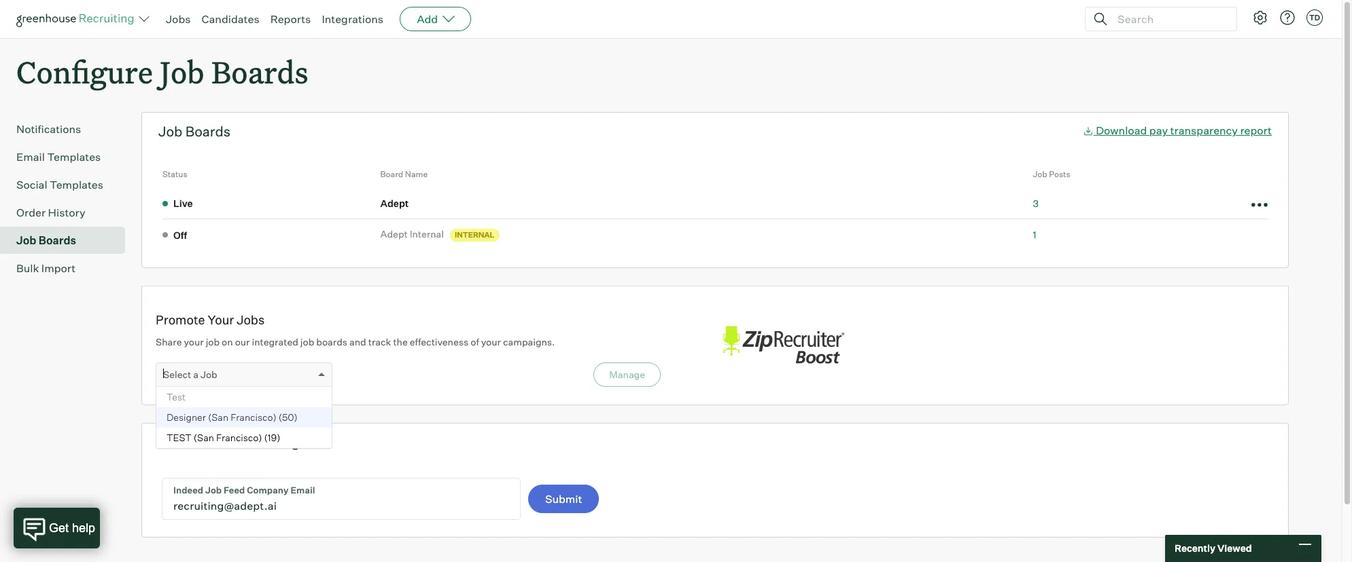 Task type: locate. For each thing, give the bounding box(es) containing it.
job up bulk
[[16, 234, 36, 248]]

configure
[[16, 52, 153, 92]]

track
[[368, 337, 391, 348]]

adept link
[[380, 197, 413, 210]]

td button
[[1307, 10, 1323, 26]]

0 vertical spatial adept
[[380, 198, 409, 209]]

designer (san francisco) (50)
[[167, 412, 298, 424]]

0 vertical spatial francisco)
[[231, 412, 276, 424]]

promote your jobs
[[156, 313, 265, 328]]

(san
[[208, 412, 228, 424], [194, 432, 214, 444]]

recently viewed
[[1175, 543, 1252, 555]]

1 horizontal spatial job boards
[[158, 123, 231, 140]]

effectiveness
[[410, 337, 469, 348]]

jobs up our
[[237, 313, 265, 328]]

1 vertical spatial jobs
[[237, 313, 265, 328]]

your right share
[[184, 337, 204, 348]]

global partner settings
[[158, 435, 307, 452]]

jobs left the candidates
[[166, 12, 191, 26]]

job up status
[[158, 123, 182, 140]]

test (san francisco) (19)
[[167, 432, 280, 444]]

designer (san francisco) (50) option
[[156, 408, 332, 428]]

td button
[[1304, 7, 1326, 29]]

internal right adept internal link
[[455, 230, 495, 240]]

select
[[163, 369, 191, 381]]

francisco) for (50)
[[231, 412, 276, 424]]

0 vertical spatial templates
[[47, 150, 101, 164]]

(san inside option
[[208, 412, 228, 424]]

download pay transparency report link
[[1083, 124, 1272, 137]]

transparency
[[1170, 124, 1238, 137]]

(50)
[[279, 412, 298, 424]]

boards
[[316, 337, 347, 348]]

job left boards
[[300, 337, 314, 348]]

templates for social templates
[[50, 178, 103, 192]]

reports
[[270, 12, 311, 26]]

boards up 'import'
[[39, 234, 76, 248]]

internal down adept link
[[410, 228, 444, 240]]

viewed
[[1218, 543, 1252, 555]]

social
[[16, 178, 47, 192]]

templates up social templates link
[[47, 150, 101, 164]]

0 vertical spatial boards
[[211, 52, 308, 92]]

Search text field
[[1114, 9, 1224, 29]]

templates
[[47, 150, 101, 164], [50, 178, 103, 192]]

adept internal
[[380, 228, 444, 240]]

0 vertical spatial (san
[[208, 412, 228, 424]]

email templates link
[[16, 149, 120, 165]]

2 job from the left
[[300, 337, 314, 348]]

2 your from the left
[[481, 337, 501, 348]]

live
[[173, 198, 193, 210]]

job left "on"
[[206, 337, 220, 348]]

pay
[[1149, 124, 1168, 137]]

bulk import link
[[16, 261, 120, 277]]

download pay transparency report
[[1096, 124, 1272, 137]]

1 horizontal spatial job
[[300, 337, 314, 348]]

job right a
[[201, 369, 217, 381]]

francisco) up "test (san francisco) (19)" option
[[231, 412, 276, 424]]

0 horizontal spatial job
[[206, 337, 220, 348]]

social templates link
[[16, 177, 120, 193]]

0 horizontal spatial your
[[184, 337, 204, 348]]

1 link
[[1033, 229, 1037, 241]]

job boards link
[[16, 233, 120, 249]]

francisco)
[[231, 412, 276, 424], [216, 432, 262, 444]]

off
[[173, 230, 187, 241]]

boards up status
[[185, 123, 231, 140]]

1 vertical spatial job boards
[[16, 234, 76, 248]]

0 horizontal spatial job boards
[[16, 234, 76, 248]]

1 adept from the top
[[380, 198, 409, 209]]

your
[[184, 337, 204, 348], [481, 337, 501, 348]]

job
[[206, 337, 220, 348], [300, 337, 314, 348]]

notifications link
[[16, 121, 120, 137]]

francisco) for (19)
[[216, 432, 262, 444]]

job
[[160, 52, 204, 92], [158, 123, 182, 140], [1033, 169, 1047, 180], [16, 234, 36, 248], [201, 369, 217, 381]]

Indeed Job Feed Company Email text field
[[162, 479, 520, 520]]

adept down board at left top
[[380, 198, 409, 209]]

your
[[208, 313, 234, 328]]

None field
[[163, 364, 167, 387]]

status
[[162, 169, 187, 180]]

1
[[1033, 229, 1037, 241]]

1 vertical spatial templates
[[50, 178, 103, 192]]

jobs link
[[166, 12, 191, 26]]

internal
[[410, 228, 444, 240], [455, 230, 495, 240]]

francisco) down designer (san francisco) (50) option
[[216, 432, 262, 444]]

designer
[[167, 412, 206, 424]]

boards down the candidates
[[211, 52, 308, 92]]

1 horizontal spatial your
[[481, 337, 501, 348]]

td
[[1309, 13, 1320, 22]]

1 vertical spatial francisco)
[[216, 432, 262, 444]]

(san for test
[[194, 432, 214, 444]]

1 vertical spatial boards
[[185, 123, 231, 140]]

job boards up bulk import
[[16, 234, 76, 248]]

job down jobs link
[[160, 52, 204, 92]]

settings
[[253, 435, 307, 452]]

0 horizontal spatial jobs
[[166, 12, 191, 26]]

the
[[393, 337, 408, 348]]

adept for adept internal
[[380, 228, 408, 240]]

boards
[[211, 52, 308, 92], [185, 123, 231, 140], [39, 234, 76, 248]]

1 vertical spatial (san
[[194, 432, 214, 444]]

3
[[1033, 198, 1039, 209]]

2 adept from the top
[[380, 228, 408, 240]]

greenhouse recruiting image
[[16, 11, 139, 27]]

(san up test (san francisco) (19)
[[208, 412, 228, 424]]

test
[[167, 392, 186, 403]]

jobs
[[166, 12, 191, 26], [237, 313, 265, 328]]

(san right test
[[194, 432, 214, 444]]

francisco) inside option
[[216, 432, 262, 444]]

adept down adept link
[[380, 228, 408, 240]]

adept
[[380, 198, 409, 209], [380, 228, 408, 240]]

1 vertical spatial adept
[[380, 228, 408, 240]]

2 vertical spatial boards
[[39, 234, 76, 248]]

(san inside option
[[194, 432, 214, 444]]

job boards
[[158, 123, 231, 140], [16, 234, 76, 248]]

francisco) inside option
[[231, 412, 276, 424]]

job boards up status
[[158, 123, 231, 140]]

templates for email templates
[[47, 150, 101, 164]]

your right of
[[481, 337, 501, 348]]

0 horizontal spatial internal
[[410, 228, 444, 240]]

templates down email templates link
[[50, 178, 103, 192]]



Task type: describe. For each thing, give the bounding box(es) containing it.
download
[[1096, 124, 1147, 137]]

share
[[156, 337, 182, 348]]

configure job boards
[[16, 52, 308, 92]]

integrations
[[322, 12, 384, 26]]

name
[[405, 169, 428, 180]]

1 your from the left
[[184, 337, 204, 348]]

job boards inside "link"
[[16, 234, 76, 248]]

(san for designer
[[208, 412, 228, 424]]

history
[[48, 206, 85, 220]]

promote
[[156, 313, 205, 328]]

submit button
[[528, 486, 599, 514]]

test
[[167, 432, 192, 444]]

zip recruiter image
[[715, 320, 851, 373]]

board
[[380, 169, 403, 180]]

global
[[158, 435, 199, 452]]

email
[[16, 150, 45, 164]]

configure image
[[1252, 10, 1269, 26]]

select a job
[[163, 369, 217, 381]]

recently
[[1175, 543, 1216, 555]]

1 horizontal spatial jobs
[[237, 313, 265, 328]]

of
[[471, 337, 479, 348]]

share your job on our integrated job boards and track the effectiveness of your campaigns.
[[156, 337, 555, 348]]

campaigns.
[[503, 337, 555, 348]]

our
[[235, 337, 250, 348]]

integrations link
[[322, 12, 384, 26]]

order history link
[[16, 205, 120, 221]]

bulk import
[[16, 262, 76, 275]]

posts
[[1049, 169, 1071, 180]]

add button
[[400, 7, 471, 31]]

reports link
[[270, 12, 311, 26]]

adept internal link
[[380, 228, 448, 241]]

partner
[[202, 435, 250, 452]]

on
[[222, 337, 233, 348]]

3 link
[[1033, 198, 1039, 209]]

order
[[16, 206, 46, 220]]

adept for adept
[[380, 198, 409, 209]]

add
[[417, 12, 438, 26]]

integrated
[[252, 337, 298, 348]]

candidates link
[[202, 12, 259, 26]]

import
[[41, 262, 76, 275]]

notifications
[[16, 122, 81, 136]]

report
[[1240, 124, 1272, 137]]

(19)
[[264, 432, 280, 444]]

test (san francisco) (19) option
[[156, 428, 332, 449]]

email templates
[[16, 150, 101, 164]]

board name
[[380, 169, 428, 180]]

social templates
[[16, 178, 103, 192]]

0 vertical spatial jobs
[[166, 12, 191, 26]]

order history
[[16, 206, 85, 220]]

1 job from the left
[[206, 337, 220, 348]]

submit
[[545, 493, 582, 507]]

1 horizontal spatial internal
[[455, 230, 495, 240]]

0 vertical spatial job boards
[[158, 123, 231, 140]]

bulk
[[16, 262, 39, 275]]

job posts
[[1033, 169, 1071, 180]]

a
[[193, 369, 198, 381]]

boards inside "link"
[[39, 234, 76, 248]]

candidates
[[202, 12, 259, 26]]

job inside "link"
[[16, 234, 36, 248]]

and
[[349, 337, 366, 348]]

job left posts on the top right of the page
[[1033, 169, 1047, 180]]



Task type: vqa. For each thing, say whether or not it's contained in the screenshot.
"to" for send
no



